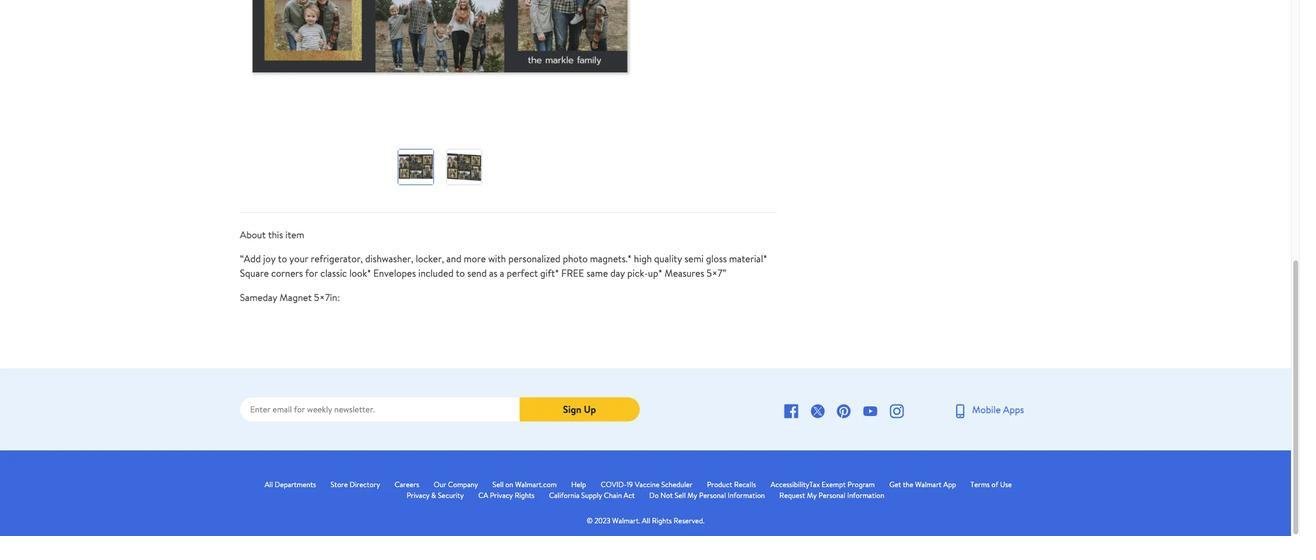 Task type: locate. For each thing, give the bounding box(es) containing it.
magnets.*
[[590, 253, 632, 266]]

2 privacy from the left
[[490, 491, 513, 501]]

not
[[661, 491, 673, 501]]

act
[[624, 491, 635, 501]]

tax exempt program link
[[810, 480, 875, 491]]

product
[[708, 480, 733, 491]]

program
[[848, 480, 875, 491]]

0 horizontal spatial my
[[688, 491, 698, 501]]

for
[[305, 267, 318, 280]]

product recalls link
[[708, 480, 757, 491]]

locker,
[[416, 253, 444, 266]]

my
[[688, 491, 698, 501], [807, 491, 817, 501]]

"add joy to your refrigerator, dishwasher, locker, and more with personalized photo magnets.*  high quality semi gloss material* square corners for classic look*  envelopes included to send as a perfect gift*
[[240, 253, 768, 280]]

included
[[419, 267, 454, 280]]

twitter image
[[811, 404, 825, 419]]

to
[[278, 253, 287, 266], [456, 267, 465, 280]]

get
[[890, 480, 902, 491]]

all right walmart.
[[642, 517, 651, 527]]

our company link
[[434, 480, 478, 491]]

1 my from the left
[[688, 491, 698, 501]]

0 horizontal spatial rights
[[515, 491, 535, 501]]

do
[[650, 491, 659, 501]]

get the walmart app
[[890, 480, 957, 491]]

1 vertical spatial rights
[[652, 517, 672, 527]]

do not sell my personal information
[[650, 491, 765, 501]]

supply
[[582, 491, 603, 501]]

1 vertical spatial all
[[642, 517, 651, 527]]

to down "and"
[[456, 267, 465, 280]]

facebook image
[[784, 404, 799, 419]]

covid-19 vaccine scheduler link
[[601, 480, 693, 491]]

photo
[[563, 253, 588, 266]]

all left the departments at left bottom
[[265, 480, 273, 491]]

rights down sell on walmart.com
[[515, 491, 535, 501]]

dishwasher,
[[365, 253, 414, 266]]

privacy left &
[[407, 491, 430, 501]]

mobile apps
[[973, 404, 1025, 417]]

look*
[[349, 267, 371, 280]]

magnet
[[280, 291, 312, 305]]

1 horizontal spatial my
[[807, 491, 817, 501]]

1 vertical spatial sell
[[675, 491, 686, 501]]

store directory link
[[331, 480, 380, 491]]

to right joy
[[278, 253, 287, 266]]

privacy down on
[[490, 491, 513, 501]]

1 horizontal spatial all
[[642, 517, 651, 527]]

0 horizontal spatial to
[[278, 253, 287, 266]]

1 vertical spatial to
[[456, 267, 465, 280]]

1 privacy from the left
[[407, 491, 430, 501]]

rights
[[515, 491, 535, 501], [652, 517, 672, 527]]

free
[[562, 267, 585, 280]]

0 horizontal spatial privacy
[[407, 491, 430, 501]]

personal down exempt
[[819, 491, 846, 501]]

my down scheduler at the right of page
[[688, 491, 698, 501]]

0 horizontal spatial all
[[265, 480, 273, 491]]

app
[[944, 480, 957, 491]]

semi
[[685, 253, 704, 266]]

1 personal from the left
[[700, 491, 726, 501]]

1 information from the left
[[728, 491, 765, 501]]

walmart.
[[613, 517, 641, 527]]

1 horizontal spatial information
[[848, 491, 885, 501]]

the
[[904, 480, 914, 491]]

1 horizontal spatial privacy
[[490, 491, 513, 501]]

ca
[[479, 491, 489, 501]]

0 vertical spatial sell
[[493, 480, 504, 491]]

0 vertical spatial rights
[[515, 491, 535, 501]]

free same day pick-up* measures 5×7"
[[562, 267, 727, 280]]

walmart
[[916, 480, 942, 491]]

0 vertical spatial all
[[265, 480, 273, 491]]

privacy inside 'terms of use privacy & security'
[[407, 491, 430, 501]]

0 horizontal spatial personal
[[700, 491, 726, 501]]

california supply chain act
[[549, 491, 635, 501]]

our
[[434, 480, 447, 491]]

and
[[447, 253, 462, 266]]

this
[[268, 228, 283, 242]]

information down program
[[848, 491, 885, 501]]

sign
[[563, 404, 582, 417]]

reserved.
[[674, 517, 705, 527]]

thumbnail for same day magnet 5x7 with christmas collage design 1 image
[[398, 150, 433, 185]]

material*
[[730, 253, 768, 266]]

request my personal information link
[[780, 491, 885, 502]]

rights down not
[[652, 517, 672, 527]]

privacy
[[407, 491, 430, 501], [490, 491, 513, 501]]

same day magnet 5x7 with christmas collage design 1 image
[[247, 0, 633, 137]]

2 information from the left
[[848, 491, 885, 501]]

personalized
[[509, 253, 561, 266]]

my down tax
[[807, 491, 817, 501]]

sell left on
[[493, 480, 504, 491]]

instagram image
[[890, 404, 905, 419]]

&
[[432, 491, 436, 501]]

0 horizontal spatial information
[[728, 491, 765, 501]]

all
[[265, 480, 273, 491], [642, 517, 651, 527]]

day
[[611, 267, 625, 280]]

covid-
[[601, 480, 627, 491]]

mobile
[[973, 404, 1002, 417]]

measures
[[665, 267, 705, 280]]

terms of use link
[[971, 480, 1013, 491]]

our company
[[434, 480, 478, 491]]

up
[[584, 404, 597, 417]]

information down recalls
[[728, 491, 765, 501]]

directory
[[350, 480, 380, 491]]

personal down "product"
[[700, 491, 726, 501]]

information inside do not sell my personal information link
[[728, 491, 765, 501]]

about this item
[[240, 228, 305, 242]]

0 horizontal spatial sell
[[493, 480, 504, 491]]

2023
[[595, 517, 611, 527]]

information inside request my personal information link
[[848, 491, 885, 501]]

©
[[587, 517, 593, 527]]

sell down scheduler at the right of page
[[675, 491, 686, 501]]

2 personal from the left
[[819, 491, 846, 501]]

information
[[728, 491, 765, 501], [848, 491, 885, 501]]

1 horizontal spatial personal
[[819, 491, 846, 501]]

1 horizontal spatial rights
[[652, 517, 672, 527]]

classic
[[321, 267, 347, 280]]



Task type: vqa. For each thing, say whether or not it's contained in the screenshot.
The 'Purchases?' on the left top of the page
no



Task type: describe. For each thing, give the bounding box(es) containing it.
sign up button
[[520, 398, 640, 422]]

product recalls
[[708, 480, 757, 491]]

chain
[[604, 491, 622, 501]]

quality
[[655, 253, 683, 266]]

all departments
[[265, 480, 316, 491]]

privacy & security link
[[407, 491, 464, 502]]

about
[[240, 228, 266, 242]]

ca privacy rights link
[[479, 491, 535, 502]]

terms
[[971, 480, 990, 491]]

5×7"
[[707, 267, 727, 280]]

as
[[489, 267, 498, 280]]

california
[[549, 491, 580, 501]]

store directory
[[331, 480, 380, 491]]

on
[[506, 480, 514, 491]]

up*
[[648, 267, 663, 280]]

1 horizontal spatial sell
[[675, 491, 686, 501]]

all departments link
[[265, 480, 316, 491]]

sell on walmart.com
[[493, 480, 557, 491]]

help link
[[572, 480, 587, 491]]

covid-19 vaccine scheduler
[[601, 480, 693, 491]]

tax
[[810, 480, 820, 491]]

apps
[[1004, 404, 1025, 417]]

accessibility tax exempt program
[[771, 480, 875, 491]]

help
[[572, 480, 587, 491]]

pinterest image
[[837, 404, 852, 419]]

sign up
[[563, 404, 597, 417]]

19
[[627, 480, 633, 491]]

perfect
[[507, 267, 538, 280]]

ca privacy rights
[[479, 491, 535, 501]]

california supply chain act link
[[549, 491, 635, 502]]

joy
[[263, 253, 276, 266]]

more
[[464, 253, 486, 266]]

youtube image
[[864, 404, 878, 419]]

sameday magnet 5×7in:
[[240, 291, 340, 305]]

careers link
[[395, 480, 419, 491]]

gloss
[[706, 253, 727, 266]]

0 vertical spatial to
[[278, 253, 287, 266]]

accessibility
[[771, 480, 810, 491]]

careers
[[395, 480, 419, 491]]

1 horizontal spatial to
[[456, 267, 465, 280]]

store
[[331, 480, 348, 491]]

departments
[[275, 480, 316, 491]]

accessibility link
[[771, 480, 810, 491]]

"add
[[240, 253, 261, 266]]

refrigerator,
[[311, 253, 363, 266]]

scheduler
[[662, 480, 693, 491]]

privacy inside ca privacy rights link
[[490, 491, 513, 501]]

request my personal information
[[780, 491, 885, 501]]

get the walmart app link
[[890, 480, 957, 491]]

terms of use privacy & security
[[407, 480, 1013, 501]]

mobile apps link
[[954, 404, 1025, 419]]

walmart.com
[[515, 480, 557, 491]]

envelopes
[[374, 267, 416, 280]]

high
[[634, 253, 652, 266]]

with
[[489, 253, 506, 266]]

2 my from the left
[[807, 491, 817, 501]]

thumbnail for same day magnet 5x7 with christmas collage design 2 image
[[447, 150, 482, 185]]

request
[[780, 491, 806, 501]]

use
[[1001, 480, 1013, 491]]

corners
[[271, 267, 303, 280]]

gift*
[[541, 267, 559, 280]]

your
[[290, 253, 309, 266]]

exempt
[[822, 480, 846, 491]]

recalls
[[735, 480, 757, 491]]

item
[[286, 228, 305, 242]]

mobile app image
[[954, 404, 968, 419]]

sameday
[[240, 291, 278, 305]]

same
[[587, 267, 608, 280]]

square
[[240, 267, 269, 280]]

vaccine
[[635, 480, 660, 491]]

5×7in:
[[314, 291, 340, 305]]

of
[[992, 480, 999, 491]]

company
[[448, 480, 478, 491]]



